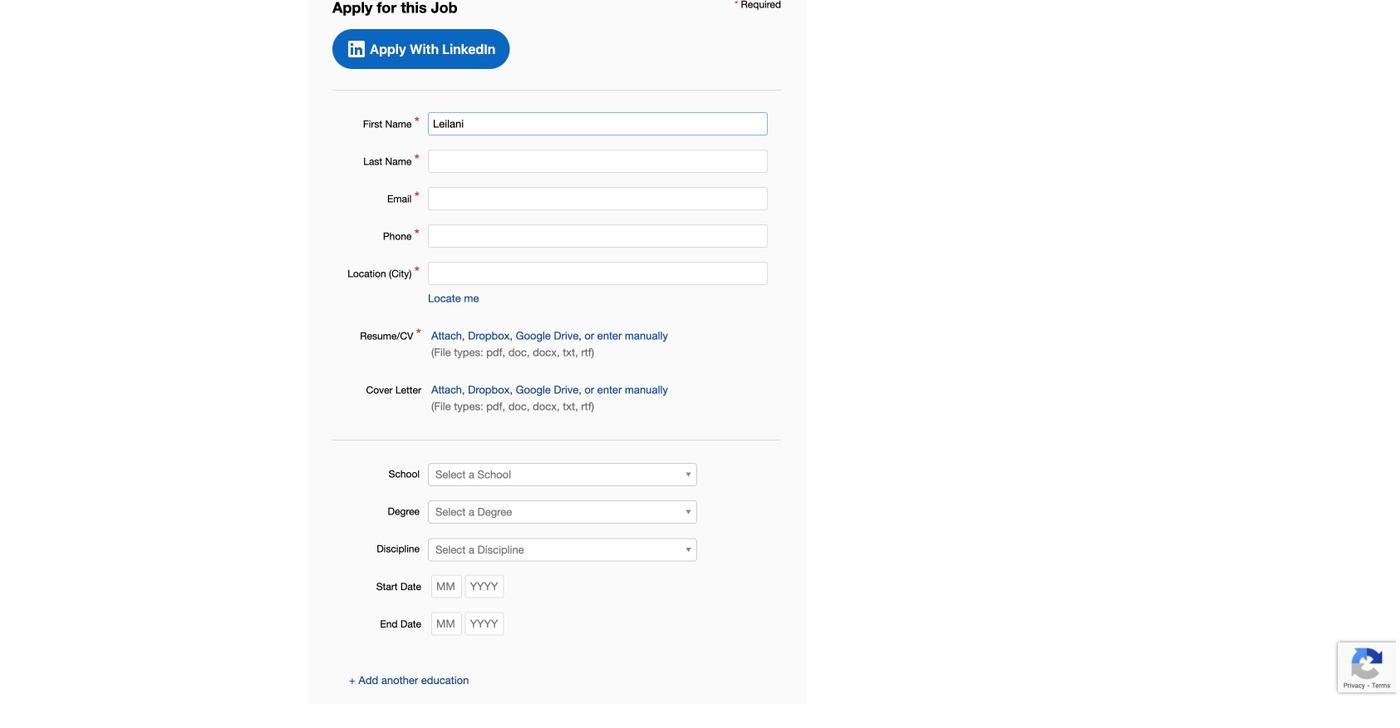 Task type: locate. For each thing, give the bounding box(es) containing it.
None text field
[[428, 187, 768, 210], [428, 224, 768, 248], [428, 262, 768, 285], [428, 187, 768, 210], [428, 224, 768, 248], [428, 262, 768, 285]]

None text field
[[428, 112, 768, 135], [428, 150, 768, 173], [428, 112, 768, 135], [428, 150, 768, 173]]



Task type: describe. For each thing, give the bounding box(es) containing it.
Education End Month text field
[[431, 612, 462, 635]]

Education Start Month text field
[[431, 575, 462, 598]]

Education Start Year text field
[[465, 575, 504, 598]]

Education End Year text field
[[465, 612, 504, 635]]



